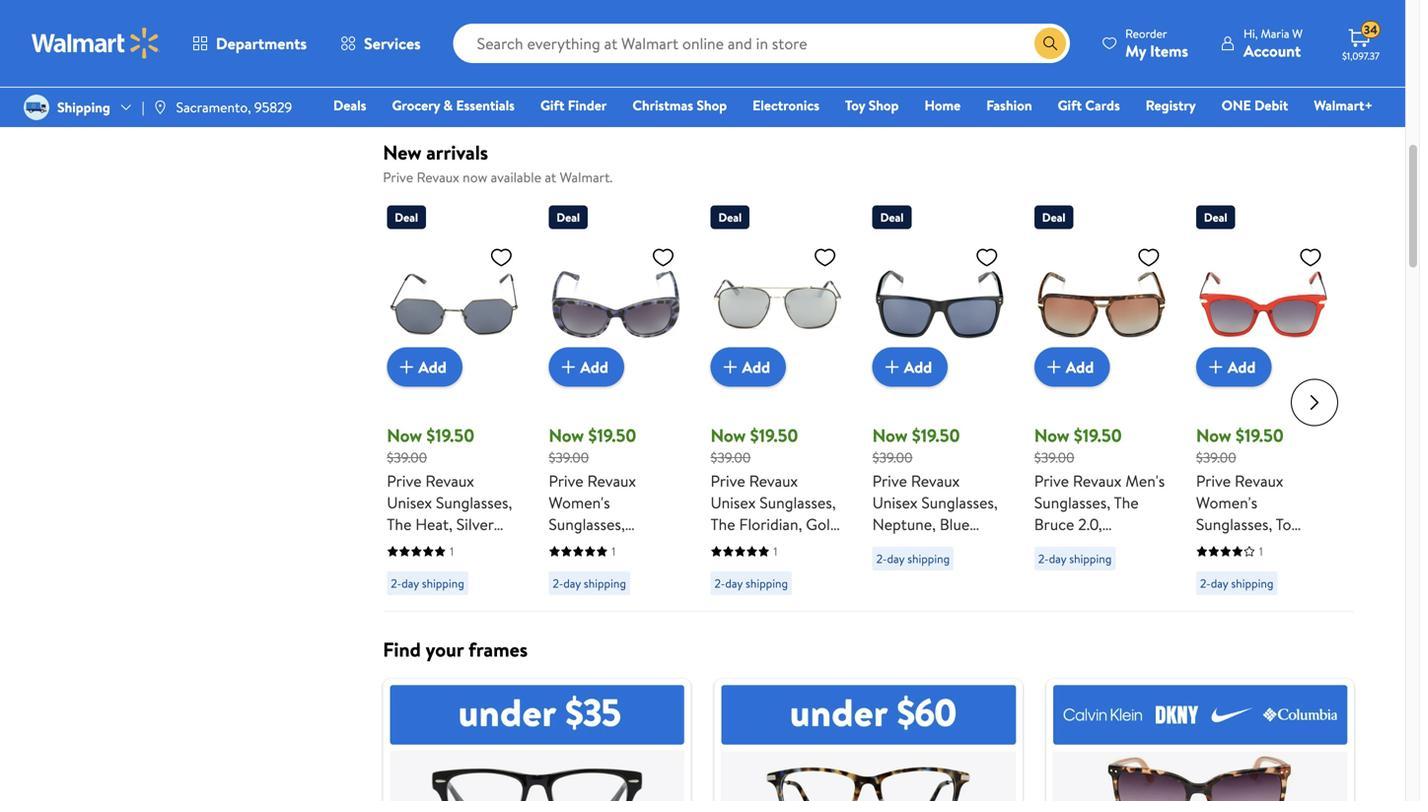 Task type: vqa. For each thing, say whether or not it's contained in the screenshot.
NOW $19.50 $39.00 PRIVE REVAUX UNISEX SUNGLASSES, THE HEAT, SILVER GREY, 52-22-140
yes



Task type: locate. For each thing, give the bounding box(es) containing it.
havana, left 55-
[[549, 557, 602, 579]]

1 right 142
[[1259, 544, 1263, 560]]

gift inside gift finder link
[[540, 96, 565, 115]]

eyeglass frames link
[[549, 0, 691, 115]]

1 gift from the left
[[540, 96, 565, 115]]

$19.50 inside now $19.50 $39.00 prive revaux unisex sunglasses, the floridian, gold, 58-17-140
[[750, 424, 798, 448]]

shipping down 'neptune,'
[[907, 551, 950, 568]]

registry
[[1146, 96, 1196, 115]]

prive inside now $19.50 $39.00 prive revaux women's sunglasses, lifestyle, blue havana, 55-18-140
[[549, 471, 583, 492]]

3 unisex from the left
[[872, 492, 918, 514]]

1 horizontal spatial unisex
[[711, 492, 756, 514]]

walmart+
[[1314, 96, 1373, 115]]

all eyewear
[[1244, 93, 1322, 114]]

now inside now $19.50 $39.00 prive revaux men's sunglasses, the bruce 2.0, navigator, havana, 60-13-138
[[1034, 424, 1070, 448]]

56-
[[930, 536, 953, 557]]

sunglass
[[731, 93, 789, 114]]

2 list from the top
[[371, 680, 1366, 802]]

product group
[[387, 198, 521, 604], [549, 198, 683, 604], [711, 198, 845, 604], [872, 198, 1007, 604], [1034, 198, 1169, 604], [1196, 198, 1330, 604]]

new arrivals prive revaux now available at walmart.
[[383, 139, 613, 187]]

0 horizontal spatial havana,
[[549, 557, 602, 579]]

day down collins,
[[1211, 576, 1228, 592]]

day down 'neptune,'
[[887, 551, 905, 568]]

sunglasses, for now $19.50 $39.00 prive revaux unisex sunglasses, the heat, silver grey, 52-22-140
[[436, 492, 512, 514]]

sunglasses,
[[436, 492, 512, 514], [760, 492, 836, 514], [921, 492, 998, 514], [1034, 492, 1111, 514], [549, 514, 625, 536], [1196, 514, 1272, 536]]

reorder
[[1125, 25, 1167, 42]]

unisex inside now $19.50 $39.00 prive revaux unisex sunglasses, neptune, blue havana, 56-17-140 2-day shipping
[[872, 492, 918, 514]]

1 add to cart image from the left
[[557, 356, 580, 379]]

bruce
[[1034, 514, 1074, 536]]

revaux for now $19.50 $39.00 prive revaux unisex sunglasses, neptune, blue havana, 56-17-140 2-day shipping
[[911, 471, 960, 492]]

2- left 142
[[1200, 576, 1211, 592]]

$39.00 inside now $19.50 $39.00 prive revaux women's sunglasses, lifestyle, blue havana, 55-18-140
[[549, 448, 589, 468]]

prive up collins,
[[1196, 471, 1231, 492]]

6 add from the left
[[1228, 356, 1256, 378]]

1 deal from the left
[[395, 209, 418, 226]]

$19.50
[[426, 424, 474, 448], [588, 424, 636, 448], [750, 424, 798, 448], [912, 424, 960, 448], [1074, 424, 1122, 448], [1236, 424, 1284, 448]]

now $19.50 $39.00 prive revaux unisex sunglasses, the heat, silver grey, 52-22-140
[[387, 424, 512, 557]]

2 17- from the left
[[953, 536, 971, 557]]

2-
[[876, 551, 887, 568], [1038, 551, 1049, 568], [391, 576, 401, 592], [553, 576, 563, 592], [714, 576, 725, 592], [1200, 576, 1211, 592]]

4 $19.50 from the left
[[912, 424, 960, 448]]

1 horizontal spatial 52-
[[1284, 536, 1307, 557]]

3 product group from the left
[[711, 198, 845, 604]]

2 52- from the left
[[1284, 536, 1307, 557]]

eyeglass frames
[[566, 93, 674, 114]]

1 horizontal spatial the
[[711, 514, 735, 536]]

5 add button from the left
[[1034, 348, 1110, 387]]

shop inside "christmas shop" link
[[697, 96, 727, 115]]

4 deal from the left
[[880, 209, 904, 226]]

$39.00 up bruce
[[1034, 448, 1074, 468]]

add to favorites list, prive revaux men's sunglasses, the bruce 2.0, navigator, havana, 60-13-138 image
[[1137, 245, 1161, 270]]

prive revaux women's sunglasses, to collins, red, 52-20-142 image
[[1196, 237, 1330, 371]]

140 right the heat,
[[472, 536, 496, 557]]

2-day shipping down lifestyle,
[[553, 576, 626, 592]]

havana, inside now $19.50 $39.00 prive revaux women's sunglasses, lifestyle, blue havana, 55-18-140
[[549, 557, 602, 579]]

grocery & essentials
[[392, 96, 515, 115]]

4 now from the left
[[872, 424, 908, 448]]

prive revaux women's sunglasses, lifestyle, blue havana, 55-18-140 image
[[549, 237, 683, 371]]

prive up floridian,
[[711, 471, 745, 492]]

4 add button from the left
[[872, 348, 948, 387]]

women's up collins,
[[1196, 492, 1257, 514]]

add to cart image for now $19.50 $39.00 prive revaux men's sunglasses, the bruce 2.0, navigator, havana, 60-13-138
[[1042, 356, 1066, 379]]

the left the heat,
[[387, 514, 412, 536]]

shipping
[[907, 551, 950, 568], [1069, 551, 1112, 568], [422, 576, 464, 592], [584, 576, 626, 592], [746, 576, 788, 592], [1231, 576, 1274, 592]]

walmart+ link
[[1305, 95, 1382, 116]]

1 list from the top
[[371, 0, 1366, 115]]

0 horizontal spatial women's
[[549, 492, 610, 514]]

$39.00 up 'neptune,'
[[872, 448, 913, 468]]

revaux for now $19.50 $39.00 prive revaux men's sunglasses, the bruce 2.0, navigator, havana, 60-13-138
[[1073, 471, 1122, 492]]

1 horizontal spatial frames
[[627, 93, 674, 114]]

$19.50 inside now $19.50 $39.00 prive revaux women's sunglasses, lifestyle, blue havana, 55-18-140
[[588, 424, 636, 448]]

women's up lifestyle,
[[549, 492, 610, 514]]

unisex inside the now $19.50 $39.00 prive revaux unisex sunglasses, the heat, silver grey, 52-22-140
[[387, 492, 432, 514]]

1 horizontal spatial add to cart image
[[718, 356, 742, 379]]

prive inside now $19.50 $39.00 prive revaux men's sunglasses, the bruce 2.0, navigator, havana, 60-13-138
[[1034, 471, 1069, 492]]

your
[[426, 636, 464, 664]]

1 product group from the left
[[387, 198, 521, 604]]

4 add from the left
[[904, 356, 932, 378]]

sunglasses, for now $19.50 $39.00 prive revaux men's sunglasses, the bruce 2.0, navigator, havana, 60-13-138
[[1034, 492, 1111, 514]]

christmas shop
[[632, 96, 727, 115]]

frames for eyeglass frames
[[627, 93, 674, 114]]

electronics
[[753, 96, 820, 115]]

2 horizontal spatial havana,
[[1108, 536, 1162, 557]]

$19.50 inside now $19.50 $39.00 prive revaux men's sunglasses, the bruce 2.0, navigator, havana, 60-13-138
[[1074, 424, 1122, 448]]

2 shop from the left
[[869, 96, 899, 115]]

sunglasses, inside now $19.50 $39.00 prive revaux women's sunglasses, lifestyle, blue havana, 55-18-140
[[549, 514, 625, 536]]

2 horizontal spatial add to cart image
[[1204, 356, 1228, 379]]

$39.00 inside now $19.50 $39.00 prive revaux women's sunglasses, to collins, red, 52- 20-142
[[1196, 448, 1236, 468]]

christmas shop link
[[624, 95, 736, 116]]

0 vertical spatial list
[[371, 0, 1366, 115]]

shipping
[[57, 98, 110, 117]]

17- right 'neptune,'
[[953, 536, 971, 557]]

$39.00 for now $19.50 $39.00 prive revaux men's sunglasses, the bruce 2.0, navigator, havana, 60-13-138
[[1034, 448, 1074, 468]]

6 $19.50 from the left
[[1236, 424, 1284, 448]]

$39.00 inside now $19.50 $39.00 prive revaux men's sunglasses, the bruce 2.0, navigator, havana, 60-13-138
[[1034, 448, 1074, 468]]

the left floridian,
[[711, 514, 735, 536]]

revaux inside now $19.50 $39.00 prive revaux unisex sunglasses, the floridian, gold, 58-17-140
[[749, 471, 798, 492]]

gift left finder
[[540, 96, 565, 115]]

3 add from the left
[[742, 356, 770, 378]]

1
[[450, 544, 454, 560], [612, 544, 616, 560], [774, 544, 777, 560], [1259, 544, 1263, 560]]

1 down the heat,
[[450, 544, 454, 560]]

52-
[[427, 536, 450, 557], [1284, 536, 1307, 557]]

5 now from the left
[[1034, 424, 1070, 448]]

1 for now $19.50 $39.00 prive revaux unisex sunglasses, the heat, silver grey, 52-22-140
[[450, 544, 454, 560]]

gift left cards
[[1058, 96, 1082, 115]]

1 horizontal spatial havana,
[[872, 536, 926, 557]]

add
[[418, 356, 447, 378], [580, 356, 608, 378], [742, 356, 770, 378], [904, 356, 932, 378], [1066, 356, 1094, 378], [1228, 356, 1256, 378]]

2 unisex from the left
[[711, 492, 756, 514]]

2- down 'neptune,'
[[876, 551, 887, 568]]

prive revaux unisex sunglasses, neptune, blue havana, 56-17-140 image
[[872, 237, 1007, 371]]

revaux inside now $19.50 $39.00 prive revaux women's sunglasses, lifestyle, blue havana, 55-18-140
[[587, 471, 636, 492]]

$39.00 inside the now $19.50 $39.00 prive revaux unisex sunglasses, the heat, silver grey, 52-22-140
[[387, 448, 427, 468]]

frames
[[627, 93, 674, 114], [793, 93, 840, 114], [468, 636, 528, 664]]

$39.00 up the heat,
[[387, 448, 427, 468]]

silver
[[456, 514, 494, 536]]

140 right 58- at right bottom
[[752, 536, 776, 557]]

revaux up the heat,
[[425, 471, 474, 492]]

2-day shipping down 58- at right bottom
[[714, 576, 788, 592]]

grocery
[[392, 96, 440, 115]]

havana, left 56-
[[872, 536, 926, 557]]

140 right 56-
[[971, 536, 996, 557]]

list containing top sellers
[[371, 0, 1366, 115]]

blue inside now $19.50 $39.00 prive revaux women's sunglasses, lifestyle, blue havana, 55-18-140
[[614, 536, 644, 557]]

2 product group from the left
[[549, 198, 683, 604]]

available
[[491, 168, 541, 187]]

revaux inside now $19.50 $39.00 prive revaux women's sunglasses, to collins, red, 52- 20-142
[[1235, 471, 1284, 492]]

&
[[443, 96, 453, 115]]

gift inside gift cards 'link'
[[1058, 96, 1082, 115]]

revaux up floridian,
[[749, 471, 798, 492]]

$39.00 up lifestyle,
[[549, 448, 589, 468]]

now for now $19.50 $39.00 prive revaux women's sunglasses, lifestyle, blue havana, 55-18-140
[[549, 424, 584, 448]]

one debit link
[[1213, 95, 1297, 116]]

1 add button from the left
[[387, 348, 462, 387]]

0 horizontal spatial blue
[[614, 536, 644, 557]]

$39.00 inside now $19.50 $39.00 prive revaux unisex sunglasses, neptune, blue havana, 56-17-140 2-day shipping
[[872, 448, 913, 468]]

$19.50 inside the now $19.50 $39.00 prive revaux unisex sunglasses, the heat, silver grey, 52-22-140
[[426, 424, 474, 448]]

women's
[[549, 492, 610, 514], [1196, 492, 1257, 514]]

1 add from the left
[[418, 356, 447, 378]]

52- right grey,
[[427, 536, 450, 557]]

revaux inside now $19.50 $39.00 prive revaux unisex sunglasses, neptune, blue havana, 56-17-140 2-day shipping
[[911, 471, 960, 492]]

140 inside now $19.50 $39.00 prive revaux women's sunglasses, lifestyle, blue havana, 55-18-140
[[649, 557, 673, 579]]

neptune,
[[872, 514, 936, 536]]

blue right lifestyle,
[[614, 536, 644, 557]]

arrivals
[[426, 139, 488, 166]]

blue right 'neptune,'
[[940, 514, 970, 536]]

2-day shipping down grey,
[[391, 576, 464, 592]]

6 add button from the left
[[1196, 348, 1272, 387]]

now inside now $19.50 $39.00 prive revaux unisex sunglasses, neptune, blue havana, 56-17-140 2-day shipping
[[872, 424, 908, 448]]

prive up 'neptune,'
[[872, 471, 907, 492]]

4 $39.00 from the left
[[872, 448, 913, 468]]

0 horizontal spatial add to cart image
[[557, 356, 580, 379]]

1 add to cart image from the left
[[395, 356, 418, 379]]

list item
[[371, 680, 703, 802], [703, 680, 1034, 802], [1034, 680, 1366, 802]]

1 17- from the left
[[734, 536, 752, 557]]

debit
[[1255, 96, 1288, 115]]

gift for gift finder
[[540, 96, 565, 115]]

now inside now $19.50 $39.00 prive revaux women's sunglasses, to collins, red, 52- 20-142
[[1196, 424, 1231, 448]]

1 $39.00 from the left
[[387, 448, 427, 468]]

add for prive revaux unisex sunglasses, neptune, blue havana, 56-17-140
[[904, 356, 932, 378]]

2 horizontal spatial frames
[[793, 93, 840, 114]]

1 horizontal spatial women's
[[1196, 492, 1257, 514]]

2 $19.50 from the left
[[588, 424, 636, 448]]

revaux up lifestyle,
[[587, 471, 636, 492]]

shop
[[697, 96, 727, 115], [869, 96, 899, 115]]

revaux down 'arrivals'
[[417, 168, 459, 187]]

2 women's from the left
[[1196, 492, 1257, 514]]

shipping down 22-
[[422, 576, 464, 592]]

1 horizontal spatial add to cart image
[[880, 356, 904, 379]]

1 vertical spatial list
[[371, 680, 1366, 802]]

day left 138
[[1049, 551, 1066, 568]]

17- left gold, at the bottom right
[[734, 536, 752, 557]]

2 gift from the left
[[1058, 96, 1082, 115]]

140 for now $19.50 $39.00 prive revaux women's sunglasses, lifestyle, blue havana, 55-18-140
[[649, 557, 673, 579]]

3 add button from the left
[[711, 348, 786, 387]]

2 deal from the left
[[557, 209, 580, 226]]

140 inside now $19.50 $39.00 prive revaux unisex sunglasses, neptune, blue havana, 56-17-140 2-day shipping
[[971, 536, 996, 557]]

0 horizontal spatial 17-
[[734, 536, 752, 557]]

0 horizontal spatial the
[[387, 514, 412, 536]]

 image
[[24, 95, 49, 120], [152, 100, 168, 115]]

3 add to cart image from the left
[[1042, 356, 1066, 379]]

add to favorites list, prive revaux unisex sunglasses, neptune, blue havana, 56-17-140 image
[[975, 245, 999, 270]]

1 women's from the left
[[549, 492, 610, 514]]

0 horizontal spatial 52-
[[427, 536, 450, 557]]

all
[[1244, 93, 1262, 114]]

1 shop from the left
[[697, 96, 727, 115]]

$39.00 for now $19.50 $39.00 prive revaux unisex sunglasses, neptune, blue havana, 56-17-140 2-day shipping
[[872, 448, 913, 468]]

0 horizontal spatial shop
[[697, 96, 727, 115]]

prive down new
[[383, 168, 413, 187]]

2 now from the left
[[549, 424, 584, 448]]

to
[[1276, 514, 1291, 536]]

$39.00 up floridian,
[[711, 448, 751, 468]]

sunglasses, inside now $19.50 $39.00 prive revaux men's sunglasses, the bruce 2.0, navigator, havana, 60-13-138
[[1034, 492, 1111, 514]]

prive for now $19.50 $39.00 prive revaux women's sunglasses, to collins, red, 52- 20-142
[[1196, 471, 1231, 492]]

$39.00 inside now $19.50 $39.00 prive revaux unisex sunglasses, the floridian, gold, 58-17-140
[[711, 448, 751, 468]]

17- inside now $19.50 $39.00 prive revaux unisex sunglasses, the floridian, gold, 58-17-140
[[734, 536, 752, 557]]

add for prive revaux unisex sunglasses, the floridian, gold, 58-17-140
[[742, 356, 770, 378]]

unisex up grey,
[[387, 492, 432, 514]]

prive up bruce
[[1034, 471, 1069, 492]]

17-
[[734, 536, 752, 557], [953, 536, 971, 557]]

2 add to cart image from the left
[[718, 356, 742, 379]]

prive inside now $19.50 $39.00 prive revaux unisex sunglasses, the floridian, gold, 58-17-140
[[711, 471, 745, 492]]

departments
[[216, 33, 307, 54]]

revaux up 'neptune,'
[[911, 471, 960, 492]]

2 add to cart image from the left
[[880, 356, 904, 379]]

140 for now $19.50 $39.00 prive revaux unisex sunglasses, the floridian, gold, 58-17-140
[[752, 536, 776, 557]]

1 horizontal spatial  image
[[152, 100, 168, 115]]

0 horizontal spatial unisex
[[387, 492, 432, 514]]

the inside the now $19.50 $39.00 prive revaux unisex sunglasses, the heat, silver grey, 52-22-140
[[387, 514, 412, 536]]

add button
[[387, 348, 462, 387], [549, 348, 624, 387], [711, 348, 786, 387], [872, 348, 948, 387], [1034, 348, 1110, 387], [1196, 348, 1272, 387]]

gift
[[540, 96, 565, 115], [1058, 96, 1082, 115]]

now inside now $19.50 $39.00 prive revaux women's sunglasses, lifestyle, blue havana, 55-18-140
[[549, 424, 584, 448]]

$39.00
[[387, 448, 427, 468], [549, 448, 589, 468], [711, 448, 751, 468], [872, 448, 913, 468], [1034, 448, 1074, 468], [1196, 448, 1236, 468]]

1 horizontal spatial gift
[[1058, 96, 1082, 115]]

now for now $19.50 $39.00 prive revaux men's sunglasses, the bruce 2.0, navigator, havana, 60-13-138
[[1034, 424, 1070, 448]]

toy shop link
[[836, 95, 908, 116]]

revaux up 2.0,
[[1073, 471, 1122, 492]]

now for now $19.50 $39.00 prive revaux unisex sunglasses, neptune, blue havana, 56-17-140 2-day shipping
[[872, 424, 908, 448]]

deal for prive revaux unisex sunglasses, neptune, blue havana, 56-17-140
[[880, 209, 904, 226]]

havana, inside now $19.50 $39.00 prive revaux men's sunglasses, the bruce 2.0, navigator, havana, 60-13-138
[[1108, 536, 1162, 557]]

sunglasses, for now $19.50 $39.00 prive revaux unisex sunglasses, neptune, blue havana, 56-17-140 2-day shipping
[[921, 492, 998, 514]]

blue inside now $19.50 $39.00 prive revaux unisex sunglasses, neptune, blue havana, 56-17-140 2-day shipping
[[940, 514, 970, 536]]

revaux up to
[[1235, 471, 1284, 492]]

prive revaux men's sunglasses, the bruce 2.0, navigator, havana, 60-13-138 image
[[1034, 237, 1169, 371]]

shipping down floridian,
[[746, 576, 788, 592]]

20-
[[1196, 557, 1220, 579]]

unisex right gold, at the bottom right
[[872, 492, 918, 514]]

new
[[383, 139, 422, 166]]

the right 2.0,
[[1114, 492, 1139, 514]]

add for prive revaux unisex sunglasses, the heat, silver grey, 52-22-140
[[418, 356, 447, 378]]

$39.00 up collins,
[[1196, 448, 1236, 468]]

1 horizontal spatial blue
[[940, 514, 970, 536]]

5 deal from the left
[[1042, 209, 1066, 226]]

sunglasses, inside now $19.50 $39.00 prive revaux unisex sunglasses, the floridian, gold, 58-17-140
[[760, 492, 836, 514]]

deal for prive revaux women's sunglasses, lifestyle, blue havana, 55-18-140
[[557, 209, 580, 226]]

add to favorites list, prive revaux unisex sunglasses, the heat, silver grey, 52-22-140 image
[[490, 245, 513, 270]]

3 $19.50 from the left
[[750, 424, 798, 448]]

prive revaux unisex sunglasses, the heat, silver grey, 52-22-140 image
[[387, 237, 521, 371]]

shop right toy
[[869, 96, 899, 115]]

women's inside now $19.50 $39.00 prive revaux women's sunglasses, lifestyle, blue havana, 55-18-140
[[549, 492, 610, 514]]

2 add button from the left
[[549, 348, 624, 387]]

17- inside now $19.50 $39.00 prive revaux unisex sunglasses, neptune, blue havana, 56-17-140 2-day shipping
[[953, 536, 971, 557]]

1 for now $19.50 $39.00 prive revaux unisex sunglasses, the floridian, gold, 58-17-140
[[774, 544, 777, 560]]

now for now $19.50 $39.00 prive revaux unisex sunglasses, the floridian, gold, 58-17-140
[[711, 424, 746, 448]]

deal for prive revaux unisex sunglasses, the floridian, gold, 58-17-140
[[718, 209, 742, 226]]

2- down lifestyle,
[[553, 576, 563, 592]]

5 $19.50 from the left
[[1074, 424, 1122, 448]]

prive
[[383, 168, 413, 187], [387, 471, 422, 492], [549, 471, 583, 492], [711, 471, 745, 492], [872, 471, 907, 492], [1034, 471, 1069, 492], [1196, 471, 1231, 492]]

revaux
[[417, 168, 459, 187], [425, 471, 474, 492], [587, 471, 636, 492], [749, 471, 798, 492], [911, 471, 960, 492], [1073, 471, 1122, 492], [1235, 471, 1284, 492]]

6 $39.00 from the left
[[1196, 448, 1236, 468]]

6 now from the left
[[1196, 424, 1231, 448]]

1 now from the left
[[387, 424, 422, 448]]

2 $39.00 from the left
[[549, 448, 589, 468]]

0 horizontal spatial add to cart image
[[395, 356, 418, 379]]

1 52- from the left
[[427, 536, 450, 557]]

the inside now $19.50 $39.00 prive revaux men's sunglasses, the bruce 2.0, navigator, havana, 60-13-138
[[1114, 492, 1139, 514]]

2 horizontal spatial unisex
[[872, 492, 918, 514]]

the inside now $19.50 $39.00 prive revaux unisex sunglasses, the floridian, gold, 58-17-140
[[711, 514, 735, 536]]

christmas
[[632, 96, 693, 115]]

shop inside the toy shop link
[[869, 96, 899, 115]]

add to cart image
[[557, 356, 580, 379], [880, 356, 904, 379], [1042, 356, 1066, 379]]

1 horizontal spatial shop
[[869, 96, 899, 115]]

5 add from the left
[[1066, 356, 1094, 378]]

3 now from the left
[[711, 424, 746, 448]]

sunglasses, inside now $19.50 $39.00 prive revaux unisex sunglasses, neptune, blue havana, 56-17-140 2-day shipping
[[921, 492, 998, 514]]

1 unisex from the left
[[387, 492, 432, 514]]

havana, inside now $19.50 $39.00 prive revaux unisex sunglasses, neptune, blue havana, 56-17-140 2-day shipping
[[872, 536, 926, 557]]

sunglasses, inside the now $19.50 $39.00 prive revaux unisex sunglasses, the heat, silver grey, 52-22-140
[[436, 492, 512, 514]]

day inside now $19.50 $39.00 prive revaux unisex sunglasses, neptune, blue havana, 56-17-140 2-day shipping
[[887, 551, 905, 568]]

prive up lifestyle,
[[549, 471, 583, 492]]

my
[[1125, 40, 1146, 62]]

prive for now $19.50 $39.00 prive revaux unisex sunglasses, the heat, silver grey, 52-22-140
[[387, 471, 422, 492]]

17- for now $19.50 $39.00 prive revaux unisex sunglasses, neptune, blue havana, 56-17-140 2-day shipping
[[953, 536, 971, 557]]

prive inside now $19.50 $39.00 prive revaux unisex sunglasses, neptune, blue havana, 56-17-140 2-day shipping
[[872, 471, 907, 492]]

list
[[371, 0, 1366, 115], [371, 680, 1366, 802]]

3 deal from the left
[[718, 209, 742, 226]]

2 horizontal spatial add to cart image
[[1042, 356, 1066, 379]]

heat,
[[415, 514, 453, 536]]

3 1 from the left
[[774, 544, 777, 560]]

the for now $19.50 $39.00 prive revaux men's sunglasses, the bruce 2.0, navigator, havana, 60-13-138
[[1114, 492, 1139, 514]]

grocery & essentials link
[[383, 95, 524, 116]]

2 list item from the left
[[703, 680, 1034, 802]]

home
[[925, 96, 961, 115]]

shipping down 2.0,
[[1069, 551, 1112, 568]]

1 down floridian,
[[774, 544, 777, 560]]

deal for prive revaux unisex sunglasses, the heat, silver grey, 52-22-140
[[395, 209, 418, 226]]

1 horizontal spatial 17-
[[953, 536, 971, 557]]

2 add from the left
[[580, 356, 608, 378]]

now inside the now $19.50 $39.00 prive revaux unisex sunglasses, the heat, silver grey, 52-22-140
[[387, 424, 422, 448]]

52- right red,
[[1284, 536, 1307, 557]]

prive inside now $19.50 $39.00 prive revaux women's sunglasses, to collins, red, 52- 20-142
[[1196, 471, 1231, 492]]

140 right 55-
[[649, 557, 673, 579]]

unisex up 58- at right bottom
[[711, 492, 756, 514]]

now inside now $19.50 $39.00 prive revaux unisex sunglasses, the floridian, gold, 58-17-140
[[711, 424, 746, 448]]

0 horizontal spatial frames
[[468, 636, 528, 664]]

eyewear
[[1265, 93, 1322, 114]]

 image right |
[[152, 100, 168, 115]]

unisex inside now $19.50 $39.00 prive revaux unisex sunglasses, the floridian, gold, 58-17-140
[[711, 492, 756, 514]]

140 inside now $19.50 $39.00 prive revaux unisex sunglasses, the floridian, gold, 58-17-140
[[752, 536, 776, 557]]

$19.50 inside now $19.50 $39.00 prive revaux unisex sunglasses, neptune, blue havana, 56-17-140 2-day shipping
[[912, 424, 960, 448]]

now for now $19.50 $39.00 prive revaux unisex sunglasses, the heat, silver grey, 52-22-140
[[387, 424, 422, 448]]

sunglasses, inside now $19.50 $39.00 prive revaux women's sunglasses, to collins, red, 52- 20-142
[[1196, 514, 1272, 536]]

 image left shipping
[[24, 95, 49, 120]]

3 $39.00 from the left
[[711, 448, 751, 468]]

0 horizontal spatial  image
[[24, 95, 49, 120]]

revaux for now $19.50 $39.00 prive revaux women's sunglasses, to collins, red, 52- 20-142
[[1235, 471, 1284, 492]]

blue
[[940, 514, 970, 536], [614, 536, 644, 557]]

now for now $19.50 $39.00 prive revaux women's sunglasses, to collins, red, 52- 20-142
[[1196, 424, 1231, 448]]

havana, right 2.0,
[[1108, 536, 1162, 557]]

fashion
[[986, 96, 1032, 115]]

1 1 from the left
[[450, 544, 454, 560]]

prive up the heat,
[[387, 471, 422, 492]]

eyeglass
[[566, 93, 623, 114]]

$39.00 for now $19.50 $39.00 prive revaux unisex sunglasses, the heat, silver grey, 52-22-140
[[387, 448, 427, 468]]

havana, for now $19.50 $39.00 prive revaux women's sunglasses, lifestyle, blue havana, 55-18-140
[[549, 557, 602, 579]]

add button for prive revaux unisex sunglasses, neptune, blue havana, 56-17-140
[[872, 348, 948, 387]]

0 horizontal spatial gift
[[540, 96, 565, 115]]

women's inside now $19.50 $39.00 prive revaux women's sunglasses, to collins, red, 52- 20-142
[[1196, 492, 1257, 514]]

add to cart image
[[395, 356, 418, 379], [718, 356, 742, 379], [1204, 356, 1228, 379]]

shop for toy shop
[[869, 96, 899, 115]]

2 1 from the left
[[612, 544, 616, 560]]

add to cart image for now $19.50 $39.00 prive revaux unisex sunglasses, the floridian, gold, 58-17-140
[[718, 356, 742, 379]]

13-
[[1058, 557, 1078, 579]]

now $19.50 $39.00 prive revaux women's sunglasses, to collins, red, 52- 20-142
[[1196, 424, 1307, 579]]

1 $19.50 from the left
[[426, 424, 474, 448]]

4 product group from the left
[[872, 198, 1007, 604]]

revaux inside now $19.50 $39.00 prive revaux men's sunglasses, the bruce 2.0, navigator, havana, 60-13-138
[[1073, 471, 1122, 492]]

$19.50 inside now $19.50 $39.00 prive revaux women's sunglasses, to collins, red, 52- 20-142
[[1236, 424, 1284, 448]]

shop left sunglass
[[697, 96, 727, 115]]

5 $39.00 from the left
[[1034, 448, 1074, 468]]

prive inside the now $19.50 $39.00 prive revaux unisex sunglasses, the heat, silver grey, 52-22-140
[[387, 471, 422, 492]]

revaux inside the now $19.50 $39.00 prive revaux unisex sunglasses, the heat, silver grey, 52-22-140
[[425, 471, 474, 492]]

the for now $19.50 $39.00 prive revaux unisex sunglasses, the floridian, gold, 58-17-140
[[711, 514, 735, 536]]

add for prive revaux men's sunglasses, the bruce 2.0, navigator, havana, 60-13-138
[[1066, 356, 1094, 378]]

1 left 18-
[[612, 544, 616, 560]]

140
[[472, 536, 496, 557], [752, 536, 776, 557], [971, 536, 996, 557], [649, 557, 673, 579]]

2 horizontal spatial the
[[1114, 492, 1139, 514]]



Task type: describe. For each thing, give the bounding box(es) containing it.
men's
[[1125, 471, 1165, 492]]

shop for christmas shop
[[697, 96, 727, 115]]

2-day shipping for now $19.50 $39.00 prive revaux unisex sunglasses, the heat, silver grey, 52-22-140
[[391, 576, 464, 592]]

add button for prive revaux men's sunglasses, the bruce 2.0, navigator, havana, 60-13-138
[[1034, 348, 1110, 387]]

shipping left 18-
[[584, 576, 626, 592]]

add to favorites list, prive revaux women's sunglasses, to collins, red, 52-20-142 image
[[1299, 245, 1322, 270]]

services
[[364, 33, 421, 54]]

unisex for now $19.50 $39.00 prive revaux unisex sunglasses, the heat, silver grey, 52-22-140
[[387, 492, 432, 514]]

add to favorites list, prive revaux women's sunglasses, lifestyle, blue havana, 55-18-140 image
[[651, 245, 675, 270]]

prive revaux unisex sunglasses, the floridian, gold, 58-17-140 image
[[711, 237, 845, 371]]

2- left 13-
[[1038, 551, 1049, 568]]

sunglass frames
[[731, 93, 840, 114]]

2-day shipping for now $19.50 $39.00 prive revaux women's sunglasses, lifestyle, blue havana, 55-18-140
[[553, 576, 626, 592]]

2- inside now $19.50 $39.00 prive revaux unisex sunglasses, neptune, blue havana, 56-17-140 2-day shipping
[[876, 551, 887, 568]]

account
[[1244, 40, 1301, 62]]

revaux for now $19.50 $39.00 prive revaux unisex sunglasses, the heat, silver grey, 52-22-140
[[425, 471, 474, 492]]

sacramento, 95829
[[176, 98, 292, 117]]

deals link
[[324, 95, 375, 116]]

3 add to cart image from the left
[[1204, 356, 1228, 379]]

contacts link
[[880, 0, 1022, 115]]

prive for now $19.50 $39.00 prive revaux women's sunglasses, lifestyle, blue havana, 55-18-140
[[549, 471, 583, 492]]

revaux for now $19.50 $39.00 prive revaux women's sunglasses, lifestyle, blue havana, 55-18-140
[[587, 471, 636, 492]]

women's for now $19.50 $39.00 prive revaux women's sunglasses, to collins, red, 52- 20-142
[[1196, 492, 1257, 514]]

add button for prive revaux unisex sunglasses, the heat, silver grey, 52-22-140
[[387, 348, 462, 387]]

at
[[545, 168, 556, 187]]

gift cards link
[[1049, 95, 1129, 116]]

finder
[[568, 96, 607, 115]]

2.0,
[[1078, 514, 1102, 536]]

shipping down red,
[[1231, 576, 1274, 592]]

day down grey,
[[401, 576, 419, 592]]

top
[[418, 93, 443, 114]]

top sellers link
[[383, 0, 525, 115]]

shipping inside now $19.50 $39.00 prive revaux unisex sunglasses, neptune, blue havana, 56-17-140 2-day shipping
[[907, 551, 950, 568]]

140 inside the now $19.50 $39.00 prive revaux unisex sunglasses, the heat, silver grey, 52-22-140
[[472, 536, 496, 557]]

1 list item from the left
[[371, 680, 703, 802]]

revaux inside new arrivals prive revaux now available at walmart.
[[417, 168, 459, 187]]

58-
[[711, 536, 734, 557]]

home link
[[916, 95, 970, 116]]

one
[[1222, 96, 1251, 115]]

prive inside new arrivals prive revaux now available at walmart.
[[383, 168, 413, 187]]

top sellers
[[418, 93, 490, 114]]

$19.50 for now $19.50 $39.00 prive revaux unisex sunglasses, neptune, blue havana, 56-17-140 2-day shipping
[[912, 424, 960, 448]]

sellers
[[446, 93, 490, 114]]

gift cards
[[1058, 96, 1120, 115]]

services button
[[324, 20, 437, 67]]

havana, for now $19.50 $39.00 prive revaux unisex sunglasses, neptune, blue havana, 56-17-140 2-day shipping
[[872, 536, 926, 557]]

17- for now $19.50 $39.00 prive revaux unisex sunglasses, the floridian, gold, 58-17-140
[[734, 536, 752, 557]]

$19.50 for now $19.50 $39.00 prive revaux women's sunglasses, lifestyle, blue havana, 55-18-140
[[588, 424, 636, 448]]

search icon image
[[1042, 36, 1058, 51]]

now $19.50 $39.00 prive revaux unisex sunglasses, the floridian, gold, 58-17-140
[[711, 424, 843, 557]]

hi,
[[1244, 25, 1258, 42]]

2- down 58- at right bottom
[[714, 576, 725, 592]]

1 for now $19.50 $39.00 prive revaux women's sunglasses, lifestyle, blue havana, 55-18-140
[[612, 544, 616, 560]]

$19.50 for now $19.50 $39.00 prive revaux unisex sunglasses, the heat, silver grey, 52-22-140
[[426, 424, 474, 448]]

Search search field
[[453, 24, 1070, 63]]

eyewear
[[1048, 93, 1105, 114]]

sunglasses, for now $19.50 $39.00 prive revaux unisex sunglasses, the floridian, gold, 58-17-140
[[760, 492, 836, 514]]

Walmart Site-Wide search field
[[453, 24, 1070, 63]]

hi, maria w account
[[1244, 25, 1303, 62]]

all eyewear link
[[1212, 0, 1354, 115]]

add for prive revaux women's sunglasses, lifestyle, blue havana, 55-18-140
[[580, 356, 608, 378]]

blue for now $19.50 $39.00 prive revaux unisex sunglasses, neptune, blue havana, 56-17-140 2-day shipping
[[940, 514, 970, 536]]

eyewear accessories
[[1048, 93, 1186, 114]]

now $19.50 $39.00 prive revaux unisex sunglasses, neptune, blue havana, 56-17-140 2-day shipping
[[872, 424, 998, 568]]

women's for now $19.50 $39.00 prive revaux women's sunglasses, lifestyle, blue havana, 55-18-140
[[549, 492, 610, 514]]

$1,097.37
[[1342, 49, 1380, 63]]

add to favorites list, prive revaux unisex sunglasses, the floridian, gold, 58-17-140 image
[[813, 245, 837, 270]]

next slide for product carousel list image
[[1291, 379, 1338, 426]]

gift for gift cards
[[1058, 96, 1082, 115]]

prive for now $19.50 $39.00 prive revaux unisex sunglasses, neptune, blue havana, 56-17-140 2-day shipping
[[872, 471, 907, 492]]

frames for sunglass frames
[[793, 93, 840, 114]]

reorder my items
[[1125, 25, 1188, 62]]

the for now $19.50 $39.00 prive revaux unisex sunglasses, the heat, silver grey, 52-22-140
[[387, 514, 412, 536]]

2-day shipping down collins,
[[1200, 576, 1274, 592]]

34
[[1364, 21, 1378, 38]]

$19.50 for now $19.50 $39.00 prive revaux women's sunglasses, to collins, red, 52- 20-142
[[1236, 424, 1284, 448]]

walmart.
[[560, 168, 613, 187]]

gold,
[[806, 514, 843, 536]]

w
[[1292, 25, 1303, 42]]

one debit
[[1222, 96, 1288, 115]]

collins,
[[1196, 536, 1246, 557]]

52- inside the now $19.50 $39.00 prive revaux unisex sunglasses, the heat, silver grey, 52-22-140
[[427, 536, 450, 557]]

prive for now $19.50 $39.00 prive revaux men's sunglasses, the bruce 2.0, navigator, havana, 60-13-138
[[1034, 471, 1069, 492]]

 image for sacramento, 95829
[[152, 100, 168, 115]]

$19.50 for now $19.50 $39.00 prive revaux men's sunglasses, the bruce 2.0, navigator, havana, 60-13-138
[[1074, 424, 1122, 448]]

add to cart image for now $19.50 $39.00 prive revaux unisex sunglasses, the heat, silver grey, 52-22-140
[[395, 356, 418, 379]]

find your frames
[[383, 636, 528, 664]]

sunglasses, for now $19.50 $39.00 prive revaux women's sunglasses, lifestyle, blue havana, 55-18-140
[[549, 514, 625, 536]]

unisex for now $19.50 $39.00 prive revaux unisex sunglasses, neptune, blue havana, 56-17-140 2-day shipping
[[872, 492, 918, 514]]

$39.00 for now $19.50 $39.00 prive revaux women's sunglasses, to collins, red, 52- 20-142
[[1196, 448, 1236, 468]]

registry link
[[1137, 95, 1205, 116]]

cards
[[1085, 96, 1120, 115]]

add button for prive revaux unisex sunglasses, the floridian, gold, 58-17-140
[[711, 348, 786, 387]]

lifestyle,
[[549, 536, 610, 557]]

6 product group from the left
[[1196, 198, 1330, 604]]

60-
[[1034, 557, 1058, 579]]

toy shop
[[845, 96, 899, 115]]

maria
[[1261, 25, 1289, 42]]

now $19.50 $39.00 prive revaux women's sunglasses, lifestyle, blue havana, 55-18-140
[[549, 424, 673, 579]]

add button for prive revaux women's sunglasses, lifestyle, blue havana, 55-18-140
[[549, 348, 624, 387]]

52- inside now $19.50 $39.00 prive revaux women's sunglasses, to collins, red, 52- 20-142
[[1284, 536, 1307, 557]]

eyewear accessories link
[[1046, 0, 1188, 115]]

22-
[[450, 536, 472, 557]]

electronics link
[[744, 95, 828, 116]]

departments button
[[176, 20, 324, 67]]

find
[[383, 636, 421, 664]]

add to cart image for now $19.50 $39.00 prive revaux unisex sunglasses, neptune, blue havana, 56-17-140 2-day shipping
[[880, 356, 904, 379]]

deals
[[333, 96, 366, 115]]

18-
[[629, 557, 649, 579]]

sunglasses, for now $19.50 $39.00 prive revaux women's sunglasses, to collins, red, 52- 20-142
[[1196, 514, 1272, 536]]

5 product group from the left
[[1034, 198, 1169, 604]]

138
[[1078, 557, 1100, 579]]

4 1 from the left
[[1259, 544, 1263, 560]]

2-day shipping down 2.0,
[[1038, 551, 1112, 568]]

essentials
[[456, 96, 515, 115]]

gift finder link
[[532, 95, 616, 116]]

|
[[142, 98, 145, 117]]

sacramento,
[[176, 98, 251, 117]]

fashion link
[[977, 95, 1041, 116]]

blue for now $19.50 $39.00 prive revaux women's sunglasses, lifestyle, blue havana, 55-18-140
[[614, 536, 644, 557]]

142
[[1220, 557, 1243, 579]]

floridian,
[[739, 514, 802, 536]]

unisex for now $19.50 $39.00 prive revaux unisex sunglasses, the floridian, gold, 58-17-140
[[711, 492, 756, 514]]

140 for now $19.50 $39.00 prive revaux unisex sunglasses, neptune, blue havana, 56-17-140 2-day shipping
[[971, 536, 996, 557]]

day down 58- at right bottom
[[725, 576, 743, 592]]

sunglass frames link
[[714, 0, 857, 115]]

day down lifestyle,
[[563, 576, 581, 592]]

navigator,
[[1034, 536, 1105, 557]]

now
[[463, 168, 487, 187]]

contacts
[[920, 93, 982, 114]]

$39.00 for now $19.50 $39.00 prive revaux unisex sunglasses, the floridian, gold, 58-17-140
[[711, 448, 751, 468]]

walmart image
[[32, 28, 160, 59]]

accessories
[[1109, 93, 1186, 114]]

2- down grey,
[[391, 576, 401, 592]]

revaux for now $19.50 $39.00 prive revaux unisex sunglasses, the floridian, gold, 58-17-140
[[749, 471, 798, 492]]

prive for now $19.50 $39.00 prive revaux unisex sunglasses, the floridian, gold, 58-17-140
[[711, 471, 745, 492]]

red,
[[1250, 536, 1280, 557]]

grey,
[[387, 536, 424, 557]]

$19.50 for now $19.50 $39.00 prive revaux unisex sunglasses, the floridian, gold, 58-17-140
[[750, 424, 798, 448]]

2-day shipping for now $19.50 $39.00 prive revaux unisex sunglasses, the floridian, gold, 58-17-140
[[714, 576, 788, 592]]

3 list item from the left
[[1034, 680, 1366, 802]]

gift finder
[[540, 96, 607, 115]]

 image for shipping
[[24, 95, 49, 120]]

55-
[[606, 557, 629, 579]]

6 deal from the left
[[1204, 209, 1227, 226]]

$39.00 for now $19.50 $39.00 prive revaux women's sunglasses, lifestyle, blue havana, 55-18-140
[[549, 448, 589, 468]]

deal for prive revaux men's sunglasses, the bruce 2.0, navigator, havana, 60-13-138
[[1042, 209, 1066, 226]]

now $19.50 $39.00 prive revaux men's sunglasses, the bruce 2.0, navigator, havana, 60-13-138
[[1034, 424, 1165, 579]]



